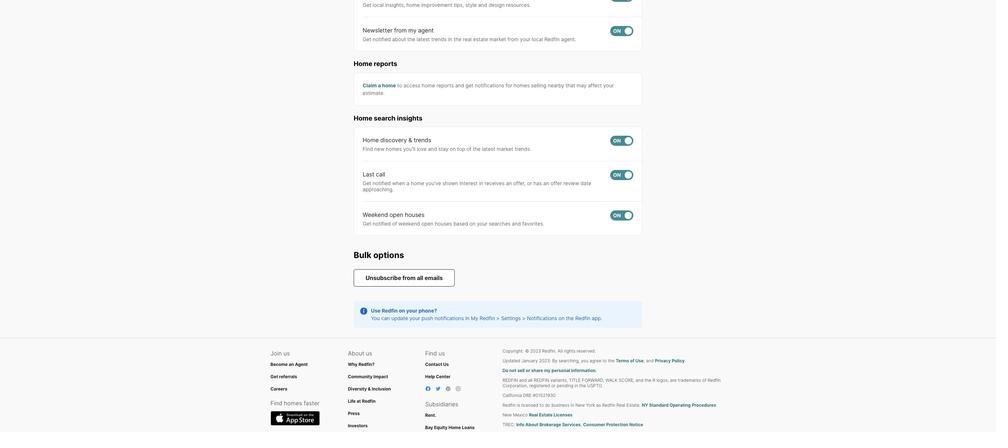 Task type: locate. For each thing, give the bounding box(es) containing it.
reports left get at the left of the page
[[437, 82, 454, 88]]

1 vertical spatial notifications
[[435, 315, 464, 321]]

0 vertical spatial market
[[490, 36, 506, 42]]

homes
[[514, 82, 530, 88], [386, 146, 402, 152], [284, 400, 302, 407]]

1 horizontal spatial all
[[528, 378, 533, 383]]

in left my
[[466, 315, 470, 321]]

redfin and all redfin variants, title forward, walk score, and the r logos, are trademarks of redfin corporation, registered or pending in the uspto.
[[503, 378, 721, 389]]

1 vertical spatial homes
[[386, 146, 402, 152]]

weekend
[[399, 221, 420, 227]]

all down 'share'
[[528, 378, 533, 383]]

in
[[448, 36, 452, 42], [479, 180, 483, 186], [466, 315, 470, 321], [575, 383, 578, 389], [571, 403, 575, 408]]

0 horizontal spatial &
[[368, 386, 371, 392]]

on for home discovery & trends
[[613, 138, 621, 144]]

2 vertical spatial or
[[552, 383, 556, 389]]

all inside the redfin and all redfin variants, title forward, walk score, and the r logos, are trademarks of redfin corporation, registered or pending in the uspto.
[[528, 378, 533, 383]]

notifications inside use redfin on your phone? you can update your push notifications in my redfin > settings > notifications on the redfin app.
[[435, 315, 464, 321]]

the left real
[[454, 36, 462, 42]]

None checkbox
[[611, 26, 634, 36], [611, 210, 634, 221], [611, 26, 634, 36], [611, 210, 634, 221]]

2 notified from the top
[[373, 180, 391, 186]]

personal
[[552, 368, 570, 373]]

notified
[[373, 36, 391, 42], [373, 180, 391, 186], [373, 221, 391, 227]]

to left "access"
[[398, 82, 402, 88]]

2 on from the top
[[613, 138, 621, 144]]

0 vertical spatial &
[[409, 137, 412, 144]]

1 vertical spatial &
[[368, 386, 371, 392]]

. down agree
[[596, 368, 597, 373]]

find left new
[[363, 146, 373, 152]]

local inside newsletter from my agent get notified about the latest trends in the real estate market from your local redfin agent.
[[532, 36, 543, 42]]

sell
[[518, 368, 525, 373]]

your left the searches
[[477, 221, 488, 227]]

houses left based at left
[[435, 221, 452, 227]]

consumer
[[583, 422, 606, 428]]

score,
[[619, 378, 635, 383]]

0 horizontal spatial ,
[[581, 422, 582, 428]]

or left pending
[[552, 383, 556, 389]]

redfin facebook image
[[425, 386, 431, 392]]

when
[[392, 180, 405, 186]]

and left get at the left of the page
[[455, 82, 464, 88]]

home for home search insights
[[354, 114, 373, 122]]

0 vertical spatial new
[[576, 403, 585, 408]]

0 vertical spatial ,
[[644, 358, 645, 364]]

notified down newsletter
[[373, 36, 391, 42]]

get up careers
[[271, 374, 278, 379]]

on inside the home discovery & trends find new homes you'll love and stay on top of the latest market trends.
[[450, 146, 456, 152]]

trends up love
[[414, 137, 432, 144]]

homes inside the home discovery & trends find new homes you'll love and stay on top of the latest market trends.
[[386, 146, 402, 152]]

2 vertical spatial from
[[403, 274, 416, 282]]

2023:
[[539, 358, 551, 364]]

you've
[[426, 180, 441, 186]]

2 horizontal spatial to
[[603, 358, 607, 364]]

homes down discovery on the left of the page
[[386, 146, 402, 152]]

life
[[348, 399, 356, 404]]

real left the estate.
[[617, 403, 626, 408]]

home discovery & trends find new homes you'll love and stay on top of the latest market trends.
[[363, 137, 532, 152]]

the right the top
[[473, 146, 481, 152]]

2 horizontal spatial find
[[425, 350, 437, 357]]

all left emails
[[417, 274, 424, 282]]

redfin inside newsletter from my agent get notified about the latest trends in the real estate market from your local redfin agent.
[[545, 36, 560, 42]]

1 horizontal spatial find
[[363, 146, 373, 152]]

4 on from the top
[[613, 212, 621, 218]]

1 vertical spatial new
[[503, 412, 512, 418]]

my
[[409, 27, 417, 34], [544, 368, 551, 373]]

1 horizontal spatial new
[[576, 403, 585, 408]]

of
[[467, 146, 472, 152], [392, 221, 397, 227], [630, 358, 635, 364], [703, 378, 707, 383]]

1 horizontal spatial homes
[[386, 146, 402, 152]]

0 horizontal spatial my
[[409, 27, 417, 34]]

0 vertical spatial houses
[[405, 211, 425, 218]]

0 vertical spatial or
[[527, 180, 532, 186]]

1 vertical spatial latest
[[482, 146, 496, 152]]

redfin right trademarks
[[708, 378, 721, 383]]

1 vertical spatial about
[[526, 422, 539, 428]]

newsletter from my agent get notified about the latest trends in the real estate market from your local redfin agent.
[[363, 27, 576, 42]]

find up "contact"
[[425, 350, 437, 357]]

0 horizontal spatial a
[[378, 82, 381, 88]]

to access home reports and get notifications for homes selling nearby that may affect your estimate.
[[363, 82, 614, 96]]

real estate licenses link
[[529, 412, 573, 418]]

get down newsletter
[[363, 36, 371, 42]]

0 horizontal spatial reports
[[374, 60, 397, 68]]

1 vertical spatial trends
[[414, 137, 432, 144]]

trends down 'agent'
[[432, 36, 447, 42]]

and inside the home discovery & trends find new homes you'll love and stay on top of the latest market trends.
[[428, 146, 437, 152]]

the left uspto.
[[580, 383, 586, 389]]

3 notified from the top
[[373, 221, 391, 227]]

1 vertical spatial market
[[497, 146, 514, 152]]

from right estate
[[508, 36, 519, 42]]

0 vertical spatial local
[[373, 2, 384, 8]]

get inside "last call get notified when a home you've shown interest in receives an offer, or has an offer review date approaching."
[[363, 180, 371, 186]]

1 vertical spatial notified
[[373, 180, 391, 186]]

home right insights,
[[407, 2, 420, 8]]

unsubscribe from all emails
[[366, 274, 443, 282]]

home left search
[[354, 114, 373, 122]]

1 vertical spatial to
[[603, 358, 607, 364]]

1 vertical spatial a
[[407, 180, 410, 186]]

open up weekend
[[390, 211, 403, 218]]

local left insights,
[[373, 2, 384, 8]]

get down the last
[[363, 180, 371, 186]]

home inside the home discovery & trends find new homes you'll love and stay on top of the latest market trends.
[[363, 137, 379, 144]]

1 horizontal spatial redfin
[[534, 378, 549, 383]]

of right trademarks
[[703, 378, 707, 383]]

bay equity home loans button
[[425, 425, 475, 430]]

1 horizontal spatial reports
[[437, 82, 454, 88]]

us for join us
[[284, 350, 290, 357]]

us up us
[[439, 350, 445, 357]]

redfin left agent. at the right top
[[545, 36, 560, 42]]

or right sell at the bottom of the page
[[526, 368, 530, 373]]

2 vertical spatial notified
[[373, 221, 391, 227]]

1 horizontal spatial notifications
[[475, 82, 504, 88]]

on right based at left
[[470, 221, 476, 227]]

and right style
[[479, 2, 487, 8]]

redfin right at
[[362, 399, 376, 404]]

on left the top
[[450, 146, 456, 152]]

insights
[[397, 114, 423, 122]]

home right "access"
[[422, 82, 435, 88]]

0 horizontal spatial redfin
[[503, 378, 518, 383]]

trec:
[[503, 422, 515, 428]]

all
[[417, 274, 424, 282], [528, 378, 533, 383]]

homes right for
[[514, 82, 530, 88]]

notified down weekend
[[373, 221, 391, 227]]

0 horizontal spatial .
[[596, 368, 597, 373]]

0 horizontal spatial open
[[390, 211, 403, 218]]

and down sell at the bottom of the page
[[519, 378, 527, 383]]

new up trec:
[[503, 412, 512, 418]]

of right terms
[[630, 358, 635, 364]]

services
[[562, 422, 581, 428]]

unsubscribe
[[366, 274, 401, 282]]

privacy policy link
[[655, 358, 685, 364]]

1 vertical spatial open
[[422, 221, 434, 227]]

interest
[[460, 180, 478, 186]]

0 horizontal spatial find
[[271, 400, 282, 407]]

real
[[617, 403, 626, 408], [529, 412, 538, 418]]

your right affect
[[604, 82, 614, 88]]

0 vertical spatial trends
[[432, 36, 447, 42]]

1 horizontal spatial about
[[526, 422, 539, 428]]

you
[[371, 315, 380, 321]]

an left offer,
[[506, 180, 512, 186]]

on right notifications
[[559, 315, 565, 321]]

redfin left is
[[503, 403, 516, 408]]

reports up claim a home
[[374, 60, 397, 68]]

from
[[394, 27, 407, 34], [508, 36, 519, 42], [403, 274, 416, 282]]

us
[[284, 350, 290, 357], [366, 350, 372, 357], [439, 350, 445, 357]]

open right weekend
[[422, 221, 434, 227]]

on for weekend open houses
[[613, 212, 621, 218]]

redfin instagram image
[[456, 386, 462, 392]]

new mexico real estate licenses
[[503, 412, 573, 418]]

info
[[517, 422, 525, 428]]

0 vertical spatial reports
[[374, 60, 397, 68]]

1 vertical spatial local
[[532, 36, 543, 42]]

notifications inside to access home reports and get notifications for homes selling nearby that may affect your estimate.
[[475, 82, 504, 88]]

None checkbox
[[611, 136, 634, 146], [611, 170, 634, 180], [611, 136, 634, 146], [611, 170, 634, 180]]

walk
[[606, 378, 618, 383]]

from left emails
[[403, 274, 416, 282]]

and right love
[[428, 146, 437, 152]]

that
[[566, 82, 575, 88]]

notifications right push
[[435, 315, 464, 321]]

redfin right as at the right bottom
[[603, 403, 616, 408]]

notifications left for
[[475, 82, 504, 88]]

find down careers 'button'
[[271, 400, 282, 407]]

a inside "last call get notified when a home you've shown interest in receives an offer, or has an offer review date approaching."
[[407, 180, 410, 186]]

0 horizontal spatial all
[[417, 274, 424, 282]]

0 horizontal spatial use
[[371, 308, 381, 314]]

0 horizontal spatial latest
[[417, 36, 430, 42]]

2 vertical spatial to
[[540, 403, 544, 408]]

the right about
[[408, 36, 415, 42]]

in inside the redfin and all redfin variants, title forward, walk score, and the r logos, are trademarks of redfin corporation, registered or pending in the uspto.
[[575, 383, 578, 389]]

get referrals
[[271, 374, 297, 379]]

on for last call
[[613, 172, 621, 178]]

use right terms
[[636, 358, 644, 364]]

.
[[685, 358, 686, 364], [596, 368, 597, 373]]

home inside "last call get notified when a home you've shown interest in receives an offer, or has an offer review date approaching."
[[411, 180, 424, 186]]

from up about
[[394, 27, 407, 34]]

your down the resources.
[[520, 36, 531, 42]]

3 on from the top
[[613, 172, 621, 178]]

latest right the top
[[482, 146, 496, 152]]

1 horizontal spatial a
[[407, 180, 410, 186]]

nearby
[[548, 82, 564, 88]]

1 redfin from the left
[[503, 378, 518, 383]]

0 horizontal spatial to
[[398, 82, 402, 88]]

redfin is licensed to do business in new york as redfin real estate. ny standard operating procedures
[[503, 403, 717, 408]]

reports
[[374, 60, 397, 68], [437, 82, 454, 88]]

redfin.
[[542, 348, 557, 354]]

1 horizontal spatial >
[[522, 315, 526, 321]]

0 vertical spatial real
[[617, 403, 626, 408]]

2 horizontal spatial us
[[439, 350, 445, 357]]

redfin
[[503, 378, 518, 383], [534, 378, 549, 383]]

a up estimate.
[[378, 82, 381, 88]]

market left trends.
[[497, 146, 514, 152]]

0 horizontal spatial notifications
[[435, 315, 464, 321]]

0 horizontal spatial houses
[[405, 211, 425, 218]]

2 horizontal spatial homes
[[514, 82, 530, 88]]

2 vertical spatial homes
[[284, 400, 302, 407]]

get down weekend
[[363, 221, 371, 227]]

0 vertical spatial notifications
[[475, 82, 504, 88]]

get
[[466, 82, 474, 88]]

new left "york"
[[576, 403, 585, 408]]

redfin down 'share'
[[534, 378, 549, 383]]

redfin up can
[[382, 308, 398, 314]]

policy
[[672, 358, 685, 364]]

use redfin on your phone? you can update your push notifications in my redfin > settings > notifications on the redfin app.
[[371, 308, 603, 321]]

1 horizontal spatial latest
[[482, 146, 496, 152]]

. up trademarks
[[685, 358, 686, 364]]

0 vertical spatial homes
[[514, 82, 530, 88]]

about up why
[[348, 350, 364, 357]]

1 vertical spatial my
[[544, 368, 551, 373]]

1 horizontal spatial houses
[[435, 221, 452, 227]]

standard
[[650, 403, 669, 408]]

trec: info about brokerage services , consumer protection notice
[[503, 422, 643, 428]]

or
[[527, 180, 532, 186], [526, 368, 530, 373], [552, 383, 556, 389]]

1 us from the left
[[284, 350, 290, 357]]

access
[[404, 82, 421, 88]]

1 horizontal spatial use
[[636, 358, 644, 364]]

1 vertical spatial use
[[636, 358, 644, 364]]

0 horizontal spatial >
[[497, 315, 500, 321]]

find for find us
[[425, 350, 437, 357]]

bay equity home loans
[[425, 425, 475, 430]]

1 horizontal spatial an
[[506, 180, 512, 186]]

0 vertical spatial latest
[[417, 36, 430, 42]]

about down new mexico real estate licenses
[[526, 422, 539, 428]]

latest down 'agent'
[[417, 36, 430, 42]]

0 horizontal spatial about
[[348, 350, 364, 357]]

0 vertical spatial find
[[363, 146, 373, 152]]

operating
[[670, 403, 691, 408]]

use up 'you'
[[371, 308, 381, 314]]

home up new
[[363, 137, 379, 144]]

0 vertical spatial use
[[371, 308, 381, 314]]

your
[[520, 36, 531, 42], [604, 82, 614, 88], [477, 221, 488, 227], [406, 308, 418, 314], [410, 315, 420, 321]]

your inside newsletter from my agent get notified about the latest trends in the real estate market from your local redfin agent.
[[520, 36, 531, 42]]

do
[[503, 368, 509, 373]]

shown
[[443, 180, 458, 186]]

not
[[510, 368, 517, 373]]

redfin down not
[[503, 378, 518, 383]]

0 horizontal spatial us
[[284, 350, 290, 357]]

or left has
[[527, 180, 532, 186]]

notice
[[630, 422, 643, 428]]

faster
[[304, 400, 320, 407]]

in inside newsletter from my agent get notified about the latest trends in the real estate market from your local redfin agent.
[[448, 36, 452, 42]]

reports inside to access home reports and get notifications for homes selling nearby that may affect your estimate.
[[437, 82, 454, 88]]

©
[[525, 348, 529, 354]]

1 vertical spatial ,
[[581, 422, 582, 428]]

& right "diversity"
[[368, 386, 371, 392]]

on up update
[[399, 308, 405, 314]]

uspto.
[[588, 383, 603, 389]]

notified inside "last call get notified when a home you've shown interest in receives an offer, or has an offer review date approaching."
[[373, 180, 391, 186]]

approaching.
[[363, 186, 394, 193]]

corporation,
[[503, 383, 528, 389]]

1 horizontal spatial us
[[366, 350, 372, 357]]

home left loans
[[449, 425, 461, 430]]

1 horizontal spatial &
[[409, 137, 412, 144]]

homes up download the redfin app on the apple app store image
[[284, 400, 302, 407]]

careers button
[[271, 386, 287, 392]]

3 us from the left
[[439, 350, 445, 357]]

weekend
[[363, 211, 388, 218]]

latest
[[417, 36, 430, 42], [482, 146, 496, 152]]

and left privacy
[[646, 358, 654, 364]]

weekend open houses get notified of weekend open houses based on your searches and favorites.
[[363, 211, 545, 227]]

home left "you've"
[[411, 180, 424, 186]]

get inside newsletter from my agent get notified about the latest trends in the real estate market from your local redfin agent.
[[363, 36, 371, 42]]

ny
[[642, 403, 649, 408]]

0 vertical spatial all
[[417, 274, 424, 282]]

of left weekend
[[392, 221, 397, 227]]

copyright:
[[503, 348, 524, 354]]

get up newsletter
[[363, 2, 371, 8]]

> right settings
[[522, 315, 526, 321]]

pending
[[557, 383, 574, 389]]

latest inside the home discovery & trends find new homes you'll love and stay on top of the latest market trends.
[[482, 146, 496, 152]]

for
[[506, 82, 513, 88]]

local
[[373, 2, 384, 8], [532, 36, 543, 42]]

0 vertical spatial to
[[398, 82, 402, 88]]

1 horizontal spatial my
[[544, 368, 551, 373]]

bulk
[[354, 250, 372, 260]]

about us
[[348, 350, 372, 357]]

estimate.
[[363, 90, 385, 96]]

1 notified from the top
[[373, 36, 391, 42]]

& up you'll
[[409, 137, 412, 144]]

2 us from the left
[[366, 350, 372, 357]]

1 on from the top
[[613, 28, 621, 34]]

to right agree
[[603, 358, 607, 364]]

an right has
[[544, 180, 549, 186]]

2 vertical spatial find
[[271, 400, 282, 407]]

0 vertical spatial from
[[394, 27, 407, 34]]

home up estimate.
[[382, 82, 396, 88]]

and right score,
[[636, 378, 644, 383]]

houses up weekend
[[405, 211, 425, 218]]

trends inside newsletter from my agent get notified about the latest trends in the real estate market from your local redfin agent.
[[432, 36, 447, 42]]

to left do
[[540, 403, 544, 408]]

market right estate
[[490, 36, 506, 42]]

in right interest
[[479, 180, 483, 186]]

press button
[[348, 411, 360, 416]]

1 horizontal spatial ,
[[644, 358, 645, 364]]

1 vertical spatial or
[[526, 368, 530, 373]]

1 horizontal spatial local
[[532, 36, 543, 42]]

redfin left app.
[[576, 315, 591, 321]]

to
[[398, 82, 402, 88], [603, 358, 607, 364], [540, 403, 544, 408]]

and inside to access home reports and get notifications for homes selling nearby that may affect your estimate.
[[455, 82, 464, 88]]

1 vertical spatial all
[[528, 378, 533, 383]]

my down 2023:
[[544, 368, 551, 373]]

a right when
[[407, 180, 410, 186]]

on inside "weekend open houses get notified of weekend open houses based on your searches and favorites."
[[470, 221, 476, 227]]

your up update
[[406, 308, 418, 314]]

community impact button
[[348, 374, 388, 379]]

or inside "last call get notified when a home you've shown interest in receives an offer, or has an offer review date approaching."
[[527, 180, 532, 186]]

notified up approaching.
[[373, 180, 391, 186]]

1 vertical spatial reports
[[437, 82, 454, 88]]

1 vertical spatial find
[[425, 350, 437, 357]]

notifications
[[475, 82, 504, 88], [435, 315, 464, 321]]



Task type: vqa. For each thing, say whether or not it's contained in the screenshot.
bottom NOTIFIED
yes



Task type: describe. For each thing, give the bounding box(es) containing it.
terms of use link
[[616, 358, 644, 364]]

find homes faster
[[271, 400, 320, 407]]

1 vertical spatial .
[[596, 368, 597, 373]]

become an agent
[[271, 362, 308, 367]]

find us
[[425, 350, 445, 357]]

1 > from the left
[[497, 315, 500, 321]]

0 vertical spatial about
[[348, 350, 364, 357]]

and inside "weekend open houses get notified of weekend open houses based on your searches and favorites."
[[512, 221, 521, 227]]

forward,
[[582, 378, 605, 383]]

1 vertical spatial from
[[508, 36, 519, 42]]

my
[[471, 315, 478, 321]]

rent.
[[425, 413, 436, 418]]

last call get notified when a home you've shown interest in receives an offer, or has an offer review date approaching.
[[363, 171, 592, 193]]

the left "r"
[[645, 378, 652, 383]]

terms
[[616, 358, 629, 364]]

market inside newsletter from my agent get notified about the latest trends in the real estate market from your local redfin agent.
[[490, 36, 506, 42]]

1 vertical spatial houses
[[435, 221, 452, 227]]

redfin pinterest image
[[446, 386, 451, 392]]

become
[[271, 362, 288, 367]]

new
[[375, 146, 385, 152]]

receives
[[485, 180, 505, 186]]

from for emails
[[403, 274, 416, 282]]

notified inside newsletter from my agent get notified about the latest trends in the real estate market from your local redfin agent.
[[373, 36, 391, 42]]

may
[[577, 82, 587, 88]]

title
[[569, 378, 581, 383]]

us for find us
[[439, 350, 445, 357]]

updated
[[503, 358, 521, 364]]

use inside use redfin on your phone? you can update your push notifications in my redfin > settings > notifications on the redfin app.
[[371, 308, 381, 314]]

contact us button
[[425, 362, 449, 367]]

affect
[[588, 82, 602, 88]]

updated january 2023: by searching, you agree to the terms of use , and privacy policy .
[[503, 358, 686, 364]]

brokerage
[[540, 422, 561, 428]]

latest inside newsletter from my agent get notified about the latest trends in the real estate market from your local redfin agent.
[[417, 36, 430, 42]]

home inside to access home reports and get notifications for homes selling nearby that may affect your estimate.
[[422, 82, 435, 88]]

life at redfin
[[348, 399, 376, 404]]

1 horizontal spatial real
[[617, 403, 626, 408]]

get inside "weekend open houses get notified of weekend open houses based on your searches and favorites."
[[363, 221, 371, 227]]

procedures
[[692, 403, 717, 408]]

us for about us
[[366, 350, 372, 357]]

become an agent button
[[271, 362, 308, 367]]

search
[[374, 114, 396, 122]]

help center
[[425, 374, 451, 379]]

info about brokerage services link
[[517, 422, 581, 428]]

phone?
[[419, 308, 437, 314]]

home for home discovery & trends find new homes you'll love and stay on top of the latest market trends.
[[363, 137, 379, 144]]

my inside newsletter from my agent get notified about the latest trends in the real estate market from your local redfin agent.
[[409, 27, 417, 34]]

business
[[552, 403, 570, 408]]

agree
[[590, 358, 602, 364]]

style
[[466, 2, 477, 8]]

download the redfin app on the apple app store image
[[271, 411, 320, 426]]

redfin twitter image
[[436, 386, 441, 392]]

are
[[670, 378, 677, 383]]

date
[[581, 180, 592, 186]]

1 horizontal spatial to
[[540, 403, 544, 408]]

why redfin?
[[348, 362, 375, 367]]

love
[[417, 146, 427, 152]]

bulk options
[[354, 250, 404, 260]]

to inside to access home reports and get notifications for homes selling nearby that may affect your estimate.
[[398, 82, 402, 88]]

january
[[522, 358, 538, 364]]

do not sell or share my personal information link
[[503, 368, 596, 373]]

get referrals button
[[271, 374, 297, 379]]

variants,
[[551, 378, 568, 383]]

all for redfin
[[528, 378, 533, 383]]

join us
[[271, 350, 290, 357]]

tips,
[[454, 2, 464, 8]]

0 horizontal spatial homes
[[284, 400, 302, 407]]

& inside the home discovery & trends find new homes you'll love and stay on top of the latest market trends.
[[409, 137, 412, 144]]

last
[[363, 171, 375, 178]]

2023
[[531, 348, 541, 354]]

the inside use redfin on your phone? you can update your push notifications in my redfin > settings > notifications on the redfin app.
[[566, 315, 574, 321]]

help center button
[[425, 374, 451, 379]]

help
[[425, 374, 435, 379]]

all
[[558, 348, 563, 354]]

your inside "weekend open houses get notified of weekend open houses based on your searches and favorites."
[[477, 221, 488, 227]]

redfin right my
[[480, 315, 495, 321]]

of inside the home discovery & trends find new homes you'll love and stay on top of the latest market trends.
[[467, 146, 472, 152]]

2 > from the left
[[522, 315, 526, 321]]

market inside the home discovery & trends find new homes you'll love and stay on top of the latest market trends.
[[497, 146, 514, 152]]

options
[[374, 250, 404, 260]]

contact us
[[425, 362, 449, 367]]

review
[[564, 180, 579, 186]]

0 vertical spatial a
[[378, 82, 381, 88]]

community
[[348, 374, 373, 379]]

agent
[[295, 362, 308, 367]]

ny standard operating procedures link
[[642, 403, 717, 408]]

at
[[357, 399, 361, 404]]

find for find homes faster
[[271, 400, 282, 407]]

privacy
[[655, 358, 671, 364]]

real
[[463, 36, 472, 42]]

0 horizontal spatial new
[[503, 412, 512, 418]]

redfin inside the redfin and all redfin variants, title forward, walk score, and the r logos, are trademarks of redfin corporation, registered or pending in the uspto.
[[708, 378, 721, 383]]

in inside use redfin on your phone? you can update your push notifications in my redfin > settings > notifications on the redfin app.
[[466, 315, 470, 321]]

1 horizontal spatial open
[[422, 221, 434, 227]]

all for emails
[[417, 274, 424, 282]]

has
[[534, 180, 542, 186]]

copyright: © 2023 redfin. all rights reserved.
[[503, 348, 596, 354]]

0 horizontal spatial real
[[529, 412, 538, 418]]

on for newsletter from my agent
[[613, 28, 621, 34]]

2 horizontal spatial an
[[544, 180, 549, 186]]

do
[[545, 403, 550, 408]]

about
[[392, 36, 406, 42]]

logos,
[[657, 378, 669, 383]]

0 horizontal spatial local
[[373, 2, 384, 8]]

claim
[[363, 82, 377, 88]]

join
[[271, 350, 282, 357]]

get local insights, home improvement tips, style and design resources.
[[363, 2, 531, 8]]

the left terms
[[608, 358, 615, 364]]

newsletter
[[363, 27, 393, 34]]

#01521930
[[533, 393, 556, 398]]

life at redfin button
[[348, 399, 376, 404]]

estate.
[[627, 403, 641, 408]]

diversity & inclusion button
[[348, 386, 391, 392]]

center
[[436, 374, 451, 379]]

find inside the home discovery & trends find new homes you'll love and stay on top of the latest market trends.
[[363, 146, 373, 152]]

or inside the redfin and all redfin variants, title forward, walk score, and the r logos, are trademarks of redfin corporation, registered or pending in the uspto.
[[552, 383, 556, 389]]

in right business
[[571, 403, 575, 408]]

your left push
[[410, 315, 420, 321]]

settings
[[501, 315, 521, 321]]

0 horizontal spatial an
[[289, 362, 294, 367]]

investors
[[348, 423, 368, 429]]

of inside the redfin and all redfin variants, title forward, walk score, and the r logos, are trademarks of redfin corporation, registered or pending in the uspto.
[[703, 378, 707, 383]]

by
[[553, 358, 558, 364]]

your inside to access home reports and get notifications for homes selling nearby that may affect your estimate.
[[604, 82, 614, 88]]

diversity
[[348, 386, 367, 392]]

community impact
[[348, 374, 388, 379]]

offer,
[[514, 180, 526, 186]]

notified inside "weekend open houses get notified of weekend open houses based on your searches and favorites."
[[373, 221, 391, 227]]

home for home reports
[[354, 60, 373, 68]]

in inside "last call get notified when a home you've shown interest in receives an offer, or has an offer review date approaching."
[[479, 180, 483, 186]]

homes inside to access home reports and get notifications for homes selling nearby that may affect your estimate.
[[514, 82, 530, 88]]

searching,
[[559, 358, 580, 364]]

0 vertical spatial .
[[685, 358, 686, 364]]

0 vertical spatial open
[[390, 211, 403, 218]]

improvement
[[421, 2, 453, 8]]

the inside the home discovery & trends find new homes you'll love and stay on top of the latest market trends.
[[473, 146, 481, 152]]

trends inside the home discovery & trends find new homes you'll love and stay on top of the latest market trends.
[[414, 137, 432, 144]]

2 redfin from the left
[[534, 378, 549, 383]]

licenses
[[554, 412, 573, 418]]

home search insights
[[354, 114, 423, 122]]

push
[[422, 315, 433, 321]]

from for agent
[[394, 27, 407, 34]]

of inside "weekend open houses get notified of weekend open houses based on your searches and favorites."
[[392, 221, 397, 227]]



